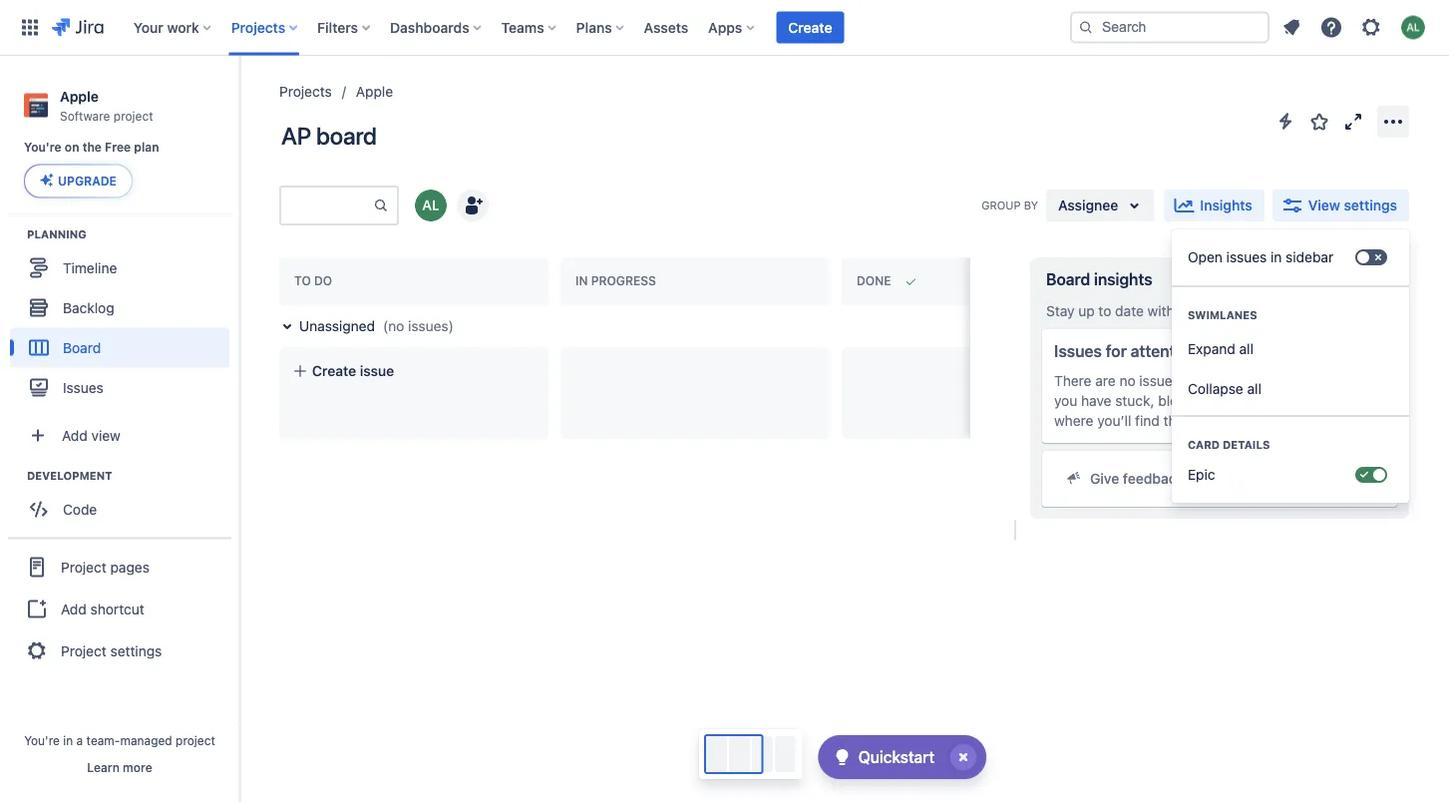 Task type: describe. For each thing, give the bounding box(es) containing it.
view settings button
[[1273, 190, 1409, 221]]

managed
[[120, 733, 172, 747]]

give
[[1090, 470, 1119, 487]]

there are no issues for attention right now. once you have stuck, blocked or flagged issues, this is where you'll find them.
[[1054, 373, 1369, 429]]

open
[[1188, 249, 1223, 265]]

appswitcher icon image
[[18, 15, 42, 39]]

feedback
[[1123, 470, 1184, 487]]

search image
[[1078, 19, 1094, 35]]

do
[[314, 274, 332, 288]]

issues link
[[10, 367, 229, 407]]

card details group
[[1172, 415, 1410, 503]]

project pages link
[[8, 545, 231, 589]]

banner containing your work
[[0, 0, 1449, 56]]

assets link
[[638, 11, 694, 43]]

apple software project
[[60, 88, 153, 122]]

0 horizontal spatial learn
[[87, 760, 120, 774]]

have
[[1081, 393, 1112, 409]]

quickstart button
[[819, 735, 987, 779]]

apple lee image
[[415, 190, 447, 221]]

timeline
[[63, 259, 117, 276]]

right
[[1267, 373, 1296, 389]]

create issue button
[[284, 353, 544, 389]]

projects button
[[225, 11, 305, 43]]

planning image
[[3, 222, 27, 246]]

project pages
[[61, 559, 150, 575]]

primary element
[[12, 0, 1070, 55]]

card details
[[1188, 438, 1270, 451]]

filters
[[317, 19, 358, 35]]

view
[[91, 427, 121, 443]]

board insights
[[1046, 270, 1153, 289]]

upgrade button
[[25, 165, 132, 197]]

expand all
[[1188, 341, 1254, 357]]

issue
[[360, 363, 394, 379]]

add shortcut
[[61, 600, 144, 617]]

project settings link
[[8, 629, 231, 673]]

ap board
[[281, 122, 377, 150]]

issues for attention
[[1054, 342, 1198, 361]]

your
[[133, 19, 163, 35]]

settings for project settings
[[110, 642, 162, 659]]

backlog link
[[10, 288, 229, 328]]

add view button
[[12, 415, 227, 455]]

is
[[1358, 393, 1369, 409]]

you're for you're on the free plan
[[24, 140, 62, 154]]

swimlanes group
[[1172, 285, 1410, 415]]

date
[[1115, 303, 1144, 319]]

you're for you're in a team-managed project
[[24, 733, 60, 747]]

stay
[[1046, 303, 1075, 319]]

issues inside there are no issues for attention right now. once you have stuck, blocked or flagged issues, this is where you'll find them.
[[1140, 373, 1180, 389]]

or
[[1213, 393, 1226, 409]]

details
[[1223, 438, 1270, 451]]

are
[[1096, 373, 1116, 389]]

issues for issues for attention
[[1054, 342, 1102, 361]]

apple for apple
[[356, 83, 393, 100]]

0 vertical spatial for
[[1106, 342, 1127, 361]]

create for create
[[788, 19, 832, 35]]

a
[[76, 733, 83, 747]]

blocked
[[1158, 393, 1209, 409]]

all for collapse all
[[1247, 381, 1262, 397]]

project for project settings
[[61, 642, 106, 659]]

learn more inside board insights dialog
[[1204, 412, 1279, 429]]

software
[[60, 109, 110, 122]]

dashboards button
[[384, 11, 489, 43]]

attention inside there are no issues for attention right now. once you have stuck, blocked or flagged issues, this is where you'll find them.
[[1205, 373, 1263, 389]]

assignee button
[[1046, 190, 1155, 221]]

settings image
[[1360, 15, 1384, 39]]

projects for projects dropdown button
[[231, 19, 285, 35]]

in progress
[[576, 274, 656, 288]]

expand
[[1188, 341, 1236, 357]]

team-
[[86, 733, 120, 747]]

all for expand all
[[1240, 341, 1254, 357]]

work inside dropdown button
[[167, 19, 199, 35]]

learn more button inside board insights dialog
[[1204, 411, 1279, 431]]

project for project pages
[[61, 559, 106, 575]]

sidebar navigation image
[[217, 80, 261, 120]]

code
[[63, 501, 97, 517]]

you're on the free plan
[[24, 140, 159, 154]]

plans button
[[570, 11, 632, 43]]

once
[[1334, 373, 1368, 389]]

filters button
[[311, 11, 378, 43]]

view settings
[[1309, 197, 1398, 213]]

no
[[1120, 373, 1136, 389]]

more inside board insights dialog
[[1245, 412, 1279, 429]]

planning group
[[10, 226, 238, 413]]

this
[[1331, 393, 1354, 409]]

Search field
[[1070, 11, 1270, 43]]

dismiss quickstart image
[[948, 741, 980, 773]]

1 horizontal spatial issues
[[1227, 249, 1267, 265]]

code link
[[10, 489, 229, 529]]

view
[[1309, 197, 1340, 213]]

add for add shortcut
[[61, 600, 87, 617]]

up
[[1079, 303, 1095, 319]]

group
[[982, 199, 1021, 212]]

sidebar
[[1286, 249, 1334, 265]]

automations menu button icon image
[[1274, 109, 1298, 133]]

development
[[27, 469, 112, 482]]

0 vertical spatial in
[[1271, 249, 1282, 265]]

enter full screen image
[[1342, 110, 1366, 134]]

in inside dialog
[[1246, 303, 1257, 319]]

expand all button
[[1172, 329, 1410, 369]]

insights image
[[1172, 194, 1196, 217]]

board insights dialog
[[1030, 257, 1409, 519]]

teams
[[501, 19, 544, 35]]

unassigned (no issues)
[[299, 318, 454, 334]]

in
[[576, 274, 588, 288]]

progress.
[[1261, 303, 1321, 319]]

issues,
[[1283, 393, 1327, 409]]



Task type: vqa. For each thing, say whether or not it's contained in the screenshot.
drafts
no



Task type: locate. For each thing, give the bounding box(es) containing it.
0 horizontal spatial apple
[[60, 88, 99, 104]]

add inside popup button
[[62, 427, 88, 443]]

learn more down "you're in a team-managed project"
[[87, 760, 152, 774]]

0 vertical spatial create
[[788, 19, 832, 35]]

1 vertical spatial project
[[176, 733, 215, 747]]

0 horizontal spatial work
[[167, 19, 199, 35]]

timeline link
[[10, 248, 229, 288]]

1 horizontal spatial board
[[1046, 270, 1090, 289]]

for up are
[[1106, 342, 1127, 361]]

1 vertical spatial project
[[61, 642, 106, 659]]

0 vertical spatial projects
[[231, 19, 285, 35]]

learn more
[[1204, 412, 1279, 429], [87, 760, 152, 774]]

1 horizontal spatial create
[[788, 19, 832, 35]]

insights
[[1200, 197, 1253, 213]]

1 horizontal spatial issues
[[1054, 342, 1102, 361]]

1 vertical spatial board
[[63, 339, 101, 356]]

learn more down flagged
[[1204, 412, 1279, 429]]

the
[[82, 140, 102, 154]]

attention up or
[[1205, 373, 1263, 389]]

1 horizontal spatial learn more
[[1204, 412, 1279, 429]]

1 horizontal spatial settings
[[1344, 197, 1398, 213]]

assignee
[[1058, 197, 1119, 213]]

there
[[1054, 373, 1092, 389]]

you're left on
[[24, 140, 62, 154]]

learn inside board insights dialog
[[1204, 412, 1241, 429]]

find
[[1135, 412, 1160, 429]]

1 vertical spatial add
[[61, 600, 87, 617]]

attention
[[1131, 342, 1198, 361], [1205, 373, 1263, 389]]

in left progress.
[[1246, 303, 1257, 319]]

project
[[61, 559, 106, 575], [61, 642, 106, 659]]

project down add shortcut
[[61, 642, 106, 659]]

add left the shortcut at bottom left
[[61, 600, 87, 617]]

issues for issues
[[63, 379, 104, 395]]

group
[[8, 537, 231, 679]]

quickstart
[[859, 748, 935, 767]]

where
[[1054, 412, 1094, 429]]

issues
[[1054, 342, 1102, 361], [63, 379, 104, 395]]

work inside board insights dialog
[[1211, 303, 1242, 319]]

done
[[857, 274, 891, 288]]

unassigned
[[299, 318, 375, 334]]

issues up the there
[[1054, 342, 1102, 361]]

add inside add shortcut button
[[61, 600, 87, 617]]

0 vertical spatial more
[[1245, 412, 1279, 429]]

your work
[[133, 19, 199, 35]]

0 horizontal spatial learn more
[[87, 760, 152, 774]]

create left issue
[[312, 363, 356, 379]]

0 vertical spatial project
[[61, 559, 106, 575]]

0 vertical spatial add
[[62, 427, 88, 443]]

your profile and settings image
[[1402, 15, 1425, 39]]

ap
[[281, 122, 311, 150]]

create right apps popup button
[[788, 19, 832, 35]]

in left sidebar
[[1271, 249, 1282, 265]]

learn down the team-
[[87, 760, 120, 774]]

more
[[1245, 412, 1279, 429], [123, 760, 152, 774]]

create
[[788, 19, 832, 35], [312, 363, 356, 379]]

0 vertical spatial learn more
[[1204, 412, 1279, 429]]

card
[[1188, 438, 1220, 451]]

apple inside apple software project
[[60, 88, 99, 104]]

0 vertical spatial learn more button
[[1204, 411, 1279, 431]]

board inside dialog
[[1046, 270, 1090, 289]]

upgrade
[[58, 174, 117, 188]]

you'll
[[1098, 412, 1132, 429]]

group by
[[982, 199, 1038, 212]]

for up blocked on the right of page
[[1184, 373, 1202, 389]]

development group
[[10, 467, 238, 535]]

development image
[[3, 463, 27, 487]]

learn more button down flagged
[[1204, 411, 1279, 431]]

pages
[[110, 559, 150, 575]]

insights button
[[1164, 190, 1265, 221]]

0 horizontal spatial issues
[[1140, 373, 1180, 389]]

0 vertical spatial board
[[1046, 270, 1090, 289]]

all
[[1240, 341, 1254, 357], [1247, 381, 1262, 397]]

board for board insights
[[1046, 270, 1090, 289]]

add
[[62, 427, 88, 443], [61, 600, 87, 617]]

2 vertical spatial in
[[63, 733, 73, 747]]

assets
[[644, 19, 688, 35]]

settings for view settings
[[1344, 197, 1398, 213]]

apple
[[356, 83, 393, 100], [60, 88, 99, 104]]

1 horizontal spatial more
[[1245, 412, 1279, 429]]

you're left a
[[24, 733, 60, 747]]

group containing project pages
[[8, 537, 231, 679]]

add shortcut button
[[8, 589, 231, 629]]

issues up blocked on the right of page
[[1140, 373, 1180, 389]]

1 vertical spatial learn
[[87, 760, 120, 774]]

2 horizontal spatial in
[[1271, 249, 1282, 265]]

collapse
[[1188, 381, 1244, 397]]

0 vertical spatial issues
[[1227, 249, 1267, 265]]

project right managed
[[176, 733, 215, 747]]

apple up board
[[356, 83, 393, 100]]

jira image
[[52, 15, 103, 39], [52, 15, 103, 39]]

0 vertical spatial issues
[[1054, 342, 1102, 361]]

help image
[[1320, 15, 1344, 39]]

give feedback button
[[1054, 463, 1386, 495]]

2 you're from the top
[[24, 733, 60, 747]]

projects inside dropdown button
[[231, 19, 285, 35]]

issues right open
[[1227, 249, 1267, 265]]

1 vertical spatial learn more button
[[87, 759, 152, 775]]

1 vertical spatial create
[[312, 363, 356, 379]]

settings
[[1344, 197, 1398, 213], [110, 642, 162, 659]]

1 horizontal spatial apple
[[356, 83, 393, 100]]

all right "expand"
[[1240, 341, 1254, 357]]

1 vertical spatial settings
[[110, 642, 162, 659]]

notifications image
[[1280, 15, 1304, 39]]

create for create issue
[[312, 363, 356, 379]]

your work button
[[127, 11, 219, 43]]

create issue
[[312, 363, 394, 379]]

1 horizontal spatial attention
[[1205, 373, 1263, 389]]

stay up to date with your work in progress.
[[1046, 303, 1321, 319]]

project up add shortcut
[[61, 559, 106, 575]]

project
[[114, 109, 153, 122], [176, 733, 215, 747]]

apple up software
[[60, 88, 99, 104]]

0 vertical spatial all
[[1240, 341, 1254, 357]]

1 vertical spatial work
[[1211, 303, 1242, 319]]

1 horizontal spatial in
[[1246, 303, 1257, 319]]

0 horizontal spatial issues
[[63, 379, 104, 395]]

more down flagged
[[1245, 412, 1279, 429]]

0 horizontal spatial learn more button
[[87, 759, 152, 775]]

to do
[[294, 274, 332, 288]]

0 vertical spatial settings
[[1344, 197, 1398, 213]]

board for board
[[63, 339, 101, 356]]

projects up "sidebar navigation" icon on the left of the page
[[231, 19, 285, 35]]

board up stay
[[1046, 270, 1090, 289]]

0 horizontal spatial board
[[63, 339, 101, 356]]

apple for apple software project
[[60, 88, 99, 104]]

stuck,
[[1116, 393, 1155, 409]]

settings inside group
[[110, 642, 162, 659]]

0 horizontal spatial settings
[[110, 642, 162, 659]]

project up plan
[[114, 109, 153, 122]]

1 project from the top
[[61, 559, 106, 575]]

banner
[[0, 0, 1449, 56]]

dashboards
[[390, 19, 469, 35]]

0 horizontal spatial attention
[[1131, 342, 1198, 361]]

0 horizontal spatial more
[[123, 760, 152, 774]]

0 horizontal spatial for
[[1106, 342, 1127, 361]]

swimlanes
[[1188, 309, 1258, 322]]

settings inside button
[[1344, 197, 1398, 213]]

to
[[294, 274, 311, 288]]

board
[[316, 122, 377, 150]]

open issues in sidebar
[[1188, 249, 1334, 265]]

0 vertical spatial attention
[[1131, 342, 1198, 361]]

1 vertical spatial you're
[[24, 733, 60, 747]]

0 horizontal spatial create
[[312, 363, 356, 379]]

0 horizontal spatial project
[[114, 109, 153, 122]]

issues)
[[408, 318, 454, 334]]

learn down or
[[1204, 412, 1241, 429]]

flagged
[[1230, 393, 1279, 409]]

apps
[[708, 19, 742, 35]]

board
[[1046, 270, 1090, 289], [63, 339, 101, 356]]

0 horizontal spatial in
[[63, 733, 73, 747]]

close insights panel image
[[1374, 267, 1398, 291]]

refresh insights panel image
[[1350, 267, 1374, 291]]

projects for projects link
[[279, 83, 332, 100]]

issues inside planning group
[[63, 379, 104, 395]]

1 vertical spatial issues
[[1140, 373, 1180, 389]]

board inside planning group
[[63, 339, 101, 356]]

in left a
[[63, 733, 73, 747]]

check image
[[831, 745, 855, 769]]

1 horizontal spatial work
[[1211, 303, 1242, 319]]

1 horizontal spatial learn more button
[[1204, 411, 1279, 431]]

project settings
[[61, 642, 162, 659]]

1 horizontal spatial project
[[176, 733, 215, 747]]

collapse all button
[[1172, 369, 1410, 409]]

work
[[167, 19, 199, 35], [1211, 303, 1242, 319]]

1 vertical spatial in
[[1246, 303, 1257, 319]]

board down the backlog
[[63, 339, 101, 356]]

you're in a team-managed project
[[24, 733, 215, 747]]

0 vertical spatial learn
[[1204, 412, 1241, 429]]

1 vertical spatial more
[[123, 760, 152, 774]]

1 horizontal spatial learn
[[1204, 412, 1241, 429]]

free
[[105, 140, 131, 154]]

add left view
[[62, 427, 88, 443]]

you
[[1054, 393, 1078, 409]]

backlog
[[63, 299, 114, 316]]

0 vertical spatial you're
[[24, 140, 62, 154]]

1 vertical spatial learn more
[[87, 760, 152, 774]]

Search this board text field
[[281, 188, 373, 223]]

0 vertical spatial project
[[114, 109, 153, 122]]

add people image
[[461, 194, 485, 217]]

add view
[[62, 427, 121, 443]]

on
[[65, 140, 79, 154]]

plans
[[576, 19, 612, 35]]

collapse all
[[1188, 381, 1262, 397]]

star ap board image
[[1308, 110, 1332, 134]]

for inside there are no issues for attention right now. once you have stuck, blocked or flagged issues, this is where you'll find them.
[[1184, 373, 1202, 389]]

2 project from the top
[[61, 642, 106, 659]]

insights
[[1094, 270, 1153, 289]]

all left right
[[1247, 381, 1262, 397]]

plan
[[134, 140, 159, 154]]

more image
[[1382, 110, 1406, 134]]

give feedback
[[1090, 470, 1184, 487]]

learn more button down "you're in a team-managed project"
[[87, 759, 152, 775]]

feedback icon image
[[1066, 470, 1082, 486]]

projects link
[[279, 80, 332, 104]]

1 horizontal spatial for
[[1184, 373, 1202, 389]]

project inside apple software project
[[114, 109, 153, 122]]

create button
[[776, 11, 844, 43]]

1 vertical spatial issues
[[63, 379, 104, 395]]

issues inside board insights dialog
[[1054, 342, 1102, 361]]

1 vertical spatial projects
[[279, 83, 332, 100]]

projects up the ap
[[279, 83, 332, 100]]

more down managed
[[123, 760, 152, 774]]

1 vertical spatial attention
[[1205, 373, 1263, 389]]

0 vertical spatial work
[[167, 19, 199, 35]]

issues up add view
[[63, 379, 104, 395]]

settings right view
[[1344, 197, 1398, 213]]

add for add view
[[62, 427, 88, 443]]

create inside primary element
[[788, 19, 832, 35]]

(no
[[383, 318, 404, 334]]

attention down with
[[1131, 342, 1198, 361]]

1 vertical spatial for
[[1184, 373, 1202, 389]]

settings down add shortcut button
[[110, 642, 162, 659]]

now.
[[1300, 373, 1330, 389]]

1 vertical spatial all
[[1247, 381, 1262, 397]]

1 you're from the top
[[24, 140, 62, 154]]



